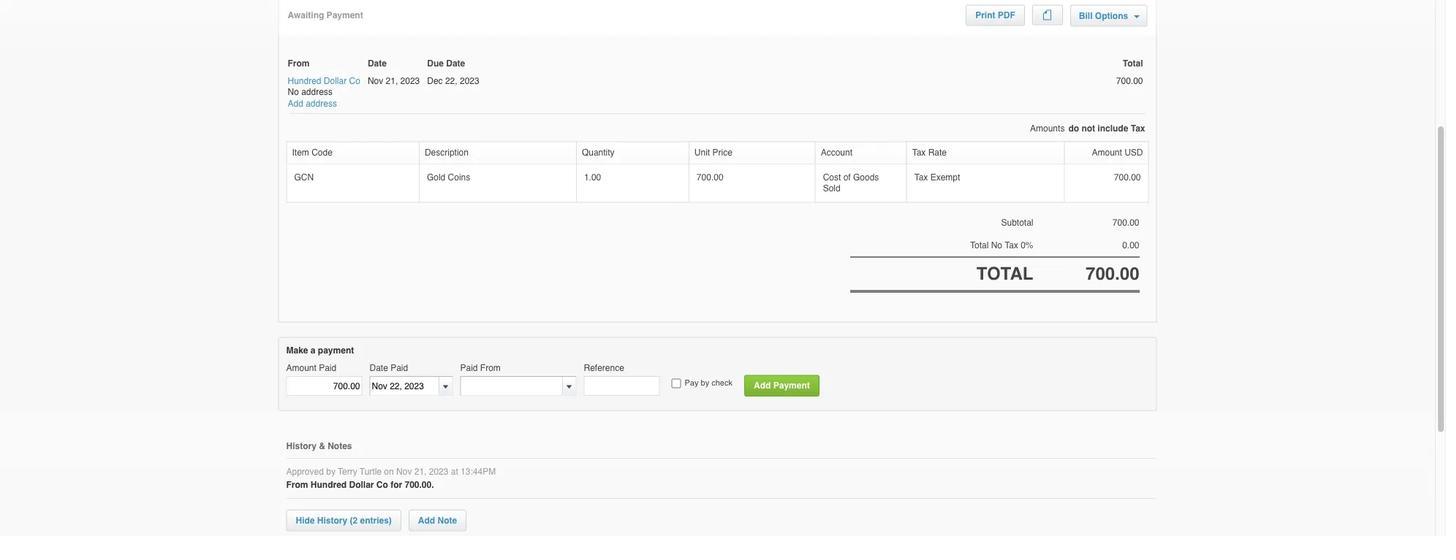 Task type: locate. For each thing, give the bounding box(es) containing it.
nov right hundred dollar co link
[[368, 76, 383, 86]]

total for total no tax 0%
[[971, 241, 989, 251]]

1 vertical spatial hundred
[[311, 481, 347, 491]]

1 horizontal spatial paid
[[391, 364, 408, 374]]

address up add address 'link'
[[301, 88, 333, 98]]

no up add address 'link'
[[288, 88, 299, 98]]

by inside the approved by terry turtle on nov 21, 2023 at 13:44pm from hundred dollar co for 700.00.
[[326, 467, 336, 478]]

&
[[319, 442, 325, 452]]

1 vertical spatial total
[[971, 241, 989, 251]]

address down hundred dollar co link
[[306, 99, 337, 109]]

700.00 up 0.00
[[1113, 218, 1140, 228]]

dollar up add address 'link'
[[324, 76, 347, 86]]

0 horizontal spatial co
[[349, 76, 361, 86]]

from inside the approved by terry turtle on nov 21, 2023 at 13:44pm from hundred dollar co for 700.00.
[[286, 481, 308, 491]]

date right from hundred dollar co no address add address
[[368, 59, 387, 69]]

0 horizontal spatial 21,
[[386, 76, 398, 86]]

1 vertical spatial add
[[754, 382, 771, 392]]

approved
[[286, 467, 324, 478]]

by for terry
[[326, 467, 336, 478]]

no inside from hundred dollar co no address add address
[[288, 88, 299, 98]]

date up date paid text box
[[370, 364, 388, 374]]

hundred dollar co link
[[288, 76, 361, 87]]

None text field
[[461, 378, 563, 396]]

date nov 21, 2023 due date dec 22, 2023
[[368, 59, 480, 86]]

1 vertical spatial from
[[480, 364, 501, 374]]

amounts
[[1031, 124, 1065, 134]]

1 vertical spatial amount
[[286, 364, 317, 374]]

print pdf link
[[967, 6, 1025, 26]]

0 horizontal spatial add
[[288, 99, 303, 109]]

total
[[977, 264, 1034, 284]]

subtotal
[[1002, 218, 1034, 228]]

0 horizontal spatial payment
[[327, 11, 363, 21]]

nov right on
[[396, 467, 412, 478]]

paid
[[319, 364, 337, 374], [391, 364, 408, 374], [460, 364, 478, 374]]

1 horizontal spatial no
[[992, 241, 1003, 251]]

0 vertical spatial co
[[349, 76, 361, 86]]

hundred inside from hundred dollar co no address add address
[[288, 76, 321, 86]]

co left date nov 21, 2023 due date dec 22, 2023
[[349, 76, 361, 86]]

paid from
[[460, 364, 501, 374]]

date paid
[[370, 364, 408, 374]]

1 horizontal spatial add
[[418, 516, 435, 527]]

1 horizontal spatial dollar
[[349, 481, 374, 491]]

from hundred dollar co no address add address
[[288, 59, 361, 109]]

by for check
[[701, 379, 710, 388]]

hide
[[296, 516, 315, 527]]

dollar
[[324, 76, 347, 86], [349, 481, 374, 491]]

1 vertical spatial co
[[377, 481, 388, 491]]

0 horizontal spatial no
[[288, 88, 299, 98]]

by left terry
[[326, 467, 336, 478]]

by
[[701, 379, 710, 388], [326, 467, 336, 478]]

usd
[[1125, 148, 1144, 158]]

history & notes
[[286, 442, 352, 452]]

0 vertical spatial total
[[1123, 59, 1144, 69]]

2 paid from the left
[[391, 364, 408, 374]]

unit price
[[695, 148, 733, 158]]

entries)
[[360, 516, 392, 527]]

hide history (2 entries) link
[[286, 511, 401, 533]]

2023 left dec
[[401, 76, 420, 86]]

13:44pm
[[461, 467, 496, 478]]

add note link
[[409, 511, 467, 533]]

tax left 0%
[[1005, 241, 1019, 251]]

nov
[[368, 76, 383, 86], [396, 467, 412, 478]]

no up total
[[992, 241, 1003, 251]]

due
[[427, 59, 444, 69]]

0 vertical spatial nov
[[368, 76, 383, 86]]

tax up 'usd'
[[1131, 124, 1146, 134]]

payment
[[318, 346, 354, 356]]

date
[[368, 59, 387, 69], [446, 59, 465, 69], [370, 364, 388, 374]]

history left &
[[286, 442, 317, 452]]

address
[[301, 88, 333, 98], [306, 99, 337, 109]]

at
[[451, 467, 458, 478]]

0 horizontal spatial history
[[286, 442, 317, 452]]

payment for awaiting payment
[[327, 11, 363, 21]]

1 vertical spatial 21,
[[415, 467, 427, 478]]

21,
[[386, 76, 398, 86], [415, 467, 427, 478]]

unit
[[695, 148, 710, 158]]

1 paid from the left
[[319, 364, 337, 374]]

1 vertical spatial payment
[[774, 382, 810, 392]]

total for total 700.00
[[1123, 59, 1144, 69]]

0 horizontal spatial dollar
[[324, 76, 347, 86]]

add
[[288, 99, 303, 109], [754, 382, 771, 392], [418, 516, 435, 527]]

2 vertical spatial from
[[286, 481, 308, 491]]

payment
[[327, 11, 363, 21], [774, 382, 810, 392]]

Pay by check checkbox
[[672, 380, 681, 389]]

amount for amount paid
[[286, 364, 317, 374]]

0 vertical spatial amount
[[1092, 148, 1123, 158]]

turtle
[[360, 467, 382, 478]]

0 vertical spatial add
[[288, 99, 303, 109]]

add payment link
[[745, 376, 820, 398]]

dollar down turtle
[[349, 481, 374, 491]]

payment right check
[[774, 382, 810, 392]]

0 vertical spatial hundred
[[288, 76, 321, 86]]

by right the pay
[[701, 379, 710, 388]]

payment right awaiting on the top of page
[[327, 11, 363, 21]]

total
[[1123, 59, 1144, 69], [971, 241, 989, 251]]

1 horizontal spatial by
[[701, 379, 710, 388]]

dec
[[427, 76, 443, 86]]

21, inside the approved by terry turtle on nov 21, 2023 at 13:44pm from hundred dollar co for 700.00.
[[415, 467, 427, 478]]

item
[[292, 148, 309, 158]]

0 vertical spatial dollar
[[324, 76, 347, 86]]

21, left dec
[[386, 76, 398, 86]]

22,
[[445, 76, 458, 86]]

rate
[[929, 148, 947, 158]]

paid for date paid
[[391, 364, 408, 374]]

1 vertical spatial address
[[306, 99, 337, 109]]

0 vertical spatial no
[[288, 88, 299, 98]]

pay by check
[[685, 379, 733, 388]]

1 vertical spatial nov
[[396, 467, 412, 478]]

total up total
[[971, 241, 989, 251]]

2 vertical spatial add
[[418, 516, 435, 527]]

0 horizontal spatial paid
[[319, 364, 337, 374]]

0 vertical spatial from
[[288, 59, 310, 69]]

total inside total 700.00
[[1123, 59, 1144, 69]]

21, up 700.00.
[[415, 467, 427, 478]]

2023 left at
[[429, 467, 449, 478]]

2023 right 22,
[[460, 76, 480, 86]]

goods
[[854, 173, 879, 183]]

1 vertical spatial by
[[326, 467, 336, 478]]

from
[[288, 59, 310, 69], [480, 364, 501, 374], [286, 481, 308, 491]]

history
[[286, 442, 317, 452], [317, 516, 348, 527]]

co left the for on the left
[[377, 481, 388, 491]]

1 horizontal spatial nov
[[396, 467, 412, 478]]

0 vertical spatial address
[[301, 88, 333, 98]]

700.00
[[1117, 76, 1144, 86], [697, 173, 724, 183], [1115, 173, 1141, 183], [1113, 218, 1140, 228], [1086, 264, 1140, 284]]

cost
[[823, 173, 841, 183]]

gold coins
[[427, 173, 471, 183]]

1 horizontal spatial 21,
[[415, 467, 427, 478]]

total down options
[[1123, 59, 1144, 69]]

amount down "include"
[[1092, 148, 1123, 158]]

make
[[286, 346, 308, 356]]

from inside from hundred dollar co no address add address
[[288, 59, 310, 69]]

no
[[288, 88, 299, 98], [992, 241, 1003, 251]]

history left (2
[[317, 516, 348, 527]]

1 horizontal spatial payment
[[774, 382, 810, 392]]

1 horizontal spatial total
[[1123, 59, 1144, 69]]

Reference text field
[[584, 377, 660, 397]]

amount
[[1092, 148, 1123, 158], [286, 364, 317, 374]]

2023
[[401, 76, 420, 86], [460, 76, 480, 86], [429, 467, 449, 478]]

0.00
[[1123, 241, 1140, 251]]

hundred down terry
[[311, 481, 347, 491]]

price
[[713, 148, 733, 158]]

2 horizontal spatial add
[[754, 382, 771, 392]]

tax rate
[[913, 148, 947, 158]]

2 horizontal spatial paid
[[460, 364, 478, 374]]

0 horizontal spatial amount
[[286, 364, 317, 374]]

payment for add payment
[[774, 382, 810, 392]]

1 horizontal spatial amount
[[1092, 148, 1123, 158]]

print pdf
[[976, 11, 1016, 21]]

0 vertical spatial 21,
[[386, 76, 398, 86]]

0 horizontal spatial by
[[326, 467, 336, 478]]

check
[[712, 379, 733, 388]]

1 horizontal spatial co
[[377, 481, 388, 491]]

tax
[[1131, 124, 1146, 134], [913, 148, 926, 158], [915, 173, 928, 183], [1005, 241, 1019, 251]]

1 horizontal spatial history
[[317, 516, 348, 527]]

1 vertical spatial no
[[992, 241, 1003, 251]]

1 vertical spatial dollar
[[349, 481, 374, 491]]

add left 'note'
[[418, 516, 435, 527]]

700.00.
[[405, 481, 434, 491]]

0 horizontal spatial nov
[[368, 76, 383, 86]]

hundred up add address 'link'
[[288, 76, 321, 86]]

pdf
[[998, 11, 1016, 21]]

add right check
[[754, 382, 771, 392]]

0 horizontal spatial total
[[971, 241, 989, 251]]

0 vertical spatial by
[[701, 379, 710, 388]]

1 horizontal spatial 2023
[[429, 467, 449, 478]]

co
[[349, 76, 361, 86], [377, 481, 388, 491]]

0 vertical spatial payment
[[327, 11, 363, 21]]

add down hundred dollar co link
[[288, 99, 303, 109]]

nov inside the approved by terry turtle on nov 21, 2023 at 13:44pm from hundred dollar co for 700.00.
[[396, 467, 412, 478]]

make a payment
[[286, 346, 354, 356]]

amount down make
[[286, 364, 317, 374]]



Task type: vqa. For each thing, say whether or not it's contained in the screenshot.


Task type: describe. For each thing, give the bounding box(es) containing it.
pay
[[685, 379, 699, 388]]

print
[[976, 11, 996, 21]]

notes
[[328, 442, 352, 452]]

a
[[311, 346, 316, 356]]

add for add note
[[418, 516, 435, 527]]

hundred inside the approved by terry turtle on nov 21, 2023 at 13:44pm from hundred dollar co for 700.00.
[[311, 481, 347, 491]]

total 700.00
[[1117, 59, 1144, 86]]

description
[[425, 148, 469, 158]]

options
[[1096, 11, 1129, 22]]

amount usd
[[1092, 148, 1144, 158]]

gcn
[[294, 173, 314, 183]]

0%
[[1021, 241, 1034, 251]]

1 vertical spatial history
[[317, 516, 348, 527]]

tax left exempt
[[915, 173, 928, 183]]

(2
[[350, 516, 358, 527]]

note
[[438, 516, 457, 527]]

add address link
[[288, 99, 337, 110]]

of
[[844, 173, 851, 183]]

0 vertical spatial history
[[286, 442, 317, 452]]

not
[[1082, 124, 1096, 134]]

amounts do not include tax
[[1031, 124, 1146, 134]]

do
[[1069, 124, 1080, 134]]

Date Paid text field
[[370, 378, 439, 396]]

quantity
[[582, 148, 615, 158]]

account
[[821, 148, 853, 158]]

for
[[391, 481, 402, 491]]

Amount Paid text field
[[286, 377, 362, 397]]

dollar inside from hundred dollar co no address add address
[[324, 76, 347, 86]]

1.00
[[584, 173, 601, 183]]

exempt
[[931, 173, 961, 183]]

tax exempt
[[915, 173, 961, 183]]

700.00 up "include"
[[1117, 76, 1144, 86]]

awaiting
[[288, 11, 324, 21]]

hide history (2 entries)
[[296, 516, 392, 527]]

0 horizontal spatial 2023
[[401, 76, 420, 86]]

tax left the rate
[[913, 148, 926, 158]]

co inside the approved by terry turtle on nov 21, 2023 at 13:44pm from hundred dollar co for 700.00.
[[377, 481, 388, 491]]

add inside from hundred dollar co no address add address
[[288, 99, 303, 109]]

code
[[312, 148, 333, 158]]

item code
[[292, 148, 333, 158]]

bill
[[1079, 11, 1093, 22]]

2 horizontal spatial 2023
[[460, 76, 480, 86]]

700.00 down the unit price
[[697, 173, 724, 183]]

bill options
[[1079, 11, 1131, 22]]

cost of goods sold
[[823, 173, 879, 194]]

gold
[[427, 173, 446, 183]]

2023 inside the approved by terry turtle on nov 21, 2023 at 13:44pm from hundred dollar co for 700.00.
[[429, 467, 449, 478]]

nov inside date nov 21, 2023 due date dec 22, 2023
[[368, 76, 383, 86]]

700.00 down 'usd'
[[1115, 173, 1141, 183]]

dollar inside the approved by terry turtle on nov 21, 2023 at 13:44pm from hundred dollar co for 700.00.
[[349, 481, 374, 491]]

include
[[1098, 124, 1129, 134]]

approved by terry turtle on nov 21, 2023 at 13:44pm from hundred dollar co for 700.00.
[[286, 467, 496, 491]]

date up 22,
[[446, 59, 465, 69]]

co inside from hundred dollar co no address add address
[[349, 76, 361, 86]]

coins
[[448, 173, 471, 183]]

21, inside date nov 21, 2023 due date dec 22, 2023
[[386, 76, 398, 86]]

add for add payment
[[754, 382, 771, 392]]

sold
[[823, 184, 841, 194]]

amount paid
[[286, 364, 337, 374]]

on
[[384, 467, 394, 478]]

amount for amount usd
[[1092, 148, 1123, 158]]

total no tax 0%
[[971, 241, 1034, 251]]

700.00 down 0.00
[[1086, 264, 1140, 284]]

date for date paid
[[370, 364, 388, 374]]

add payment
[[754, 382, 810, 392]]

date for date nov 21, 2023 due date dec 22, 2023
[[368, 59, 387, 69]]

reference
[[584, 364, 625, 374]]

paid for amount paid
[[319, 364, 337, 374]]

terry
[[338, 467, 357, 478]]

add note
[[418, 516, 457, 527]]

3 paid from the left
[[460, 364, 478, 374]]

awaiting payment
[[288, 11, 363, 21]]



